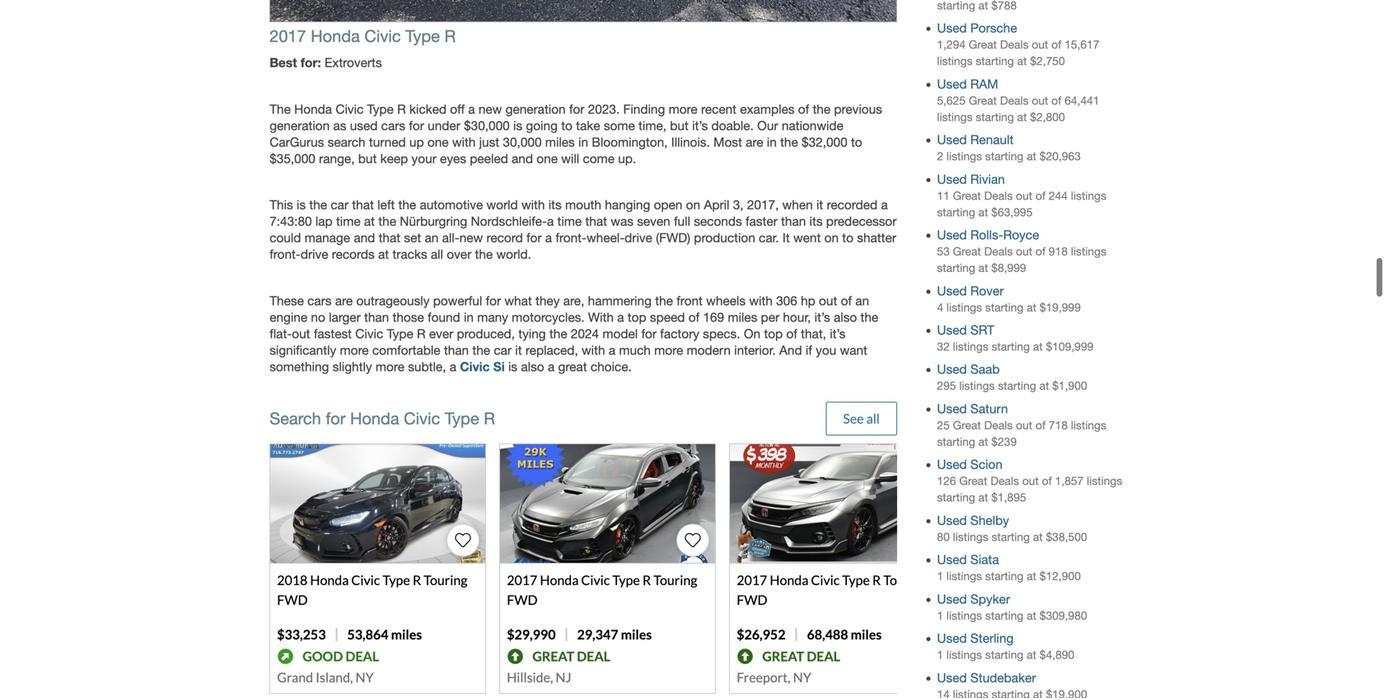 Task type: vqa. For each thing, say whether or not it's contained in the screenshot.


Task type: describe. For each thing, give the bounding box(es) containing it.
32
[[937, 340, 950, 353]]

it's inside the honda civic type r kicked off a new generation for 2023. finding more recent examples of the previous generation as used cars for under $30,000 is going to take some time, but it's doable. our nationwide cargurus search turned up one with just 30,000 miles in bloomington, illinois. most are in the $32,000 to $35,000 range, but keep your eyes peeled and one will come up.
[[692, 118, 708, 133]]

great for scion
[[960, 475, 988, 488]]

it inside this is the car that left the automotive world with its mouth hanging open on april 3, 2017, when it recorded a 7:43:80 lap time at the nürburgring nordschleife-a time that was seven full seconds faster than its predecessor could manage and that set an all-new record for a front-wheel-drive (fwd) production car. it went on to shatter front-drive records at tracks all over the world.
[[817, 198, 824, 212]]

found
[[428, 310, 460, 325]]

used ram link
[[937, 77, 999, 91]]

used porsche
[[937, 21, 1018, 36]]

car.
[[759, 231, 779, 245]]

no
[[311, 310, 325, 325]]

more inside the honda civic type r kicked off a new generation for 2023. finding more recent examples of the previous generation as used cars for under $30,000 is going to take some time, but it's doable. our nationwide cargurus search turned up one with just 30,000 miles in bloomington, illinois. most are in the $32,000 to $35,000 range, but keep your eyes peeled and one will come up.
[[669, 102, 698, 117]]

lap
[[316, 214, 333, 229]]

2017 for $29,990
[[507, 572, 538, 588]]

what
[[505, 293, 532, 308]]

miles for 53,864 miles
[[391, 626, 422, 643]]

at up records
[[364, 214, 375, 229]]

used for used studebaker
[[937, 670, 967, 685]]

island,
[[316, 669, 353, 685]]

918
[[1049, 245, 1068, 258]]

listings inside 25 great deals out of 718 listings starting at
[[1071, 419, 1107, 432]]

2 horizontal spatial in
[[767, 135, 777, 150]]

renault
[[971, 132, 1014, 147]]

used rover link
[[937, 283, 1004, 298]]

listings inside used saab 295 listings starting at $1,900
[[960, 379, 995, 393]]

1 vertical spatial that
[[586, 214, 607, 229]]

0 horizontal spatial drive
[[301, 247, 328, 262]]

most
[[714, 135, 743, 150]]

great deal for nj
[[533, 648, 611, 664]]

for up much in the left of the page
[[642, 326, 657, 341]]

with down 2024
[[582, 343, 605, 358]]

used rolls-royce link
[[937, 228, 1040, 242]]

to inside this is the car that left the automotive world with its mouth hanging open on april 3, 2017, when it recorded a 7:43:80 lap time at the nürburgring nordschleife-a time that was seven full seconds faster than its predecessor could manage and that set an all-new record for a front-wheel-drive (fwd) production car. it went on to shatter front-drive records at tracks all over the world.
[[843, 231, 854, 245]]

good
[[303, 648, 343, 664]]

listings inside 5,625 great deals out of 64,441 listings starting at
[[937, 110, 973, 124]]

11 great deals out of 244 listings starting at
[[937, 189, 1107, 219]]

powerful
[[433, 293, 482, 308]]

comfortable
[[372, 343, 441, 358]]

could
[[270, 231, 301, 245]]

recent
[[701, 102, 737, 117]]

25 great deals out of 718 listings starting at
[[937, 419, 1107, 448]]

type inside 2018 honda civic type r touring fwd
[[383, 572, 410, 588]]

of inside 1,294 great deals out of 15,617 listings starting at
[[1052, 38, 1062, 51]]

the down left
[[379, 214, 396, 229]]

type up 68,488 miles
[[843, 572, 870, 588]]

1 horizontal spatial but
[[670, 118, 689, 133]]

civic inside the honda civic type r kicked off a new generation for 2023. finding more recent examples of the previous generation as used cars for under $30,000 is going to take some time, but it's doable. our nationwide cargurus search turned up one with just 30,000 miles in bloomington, illinois. most are in the $32,000 to $35,000 range, but keep your eyes peeled and one will come up.
[[336, 102, 364, 117]]

is inside civic si is also a great choice.
[[509, 359, 518, 374]]

1 horizontal spatial than
[[444, 343, 469, 358]]

listings inside the used siata 1 listings starting at $12,900
[[947, 570, 983, 583]]

great
[[558, 359, 587, 374]]

porsche
[[971, 21, 1018, 36]]

used for used siata 1 listings starting at $12,900
[[937, 552, 967, 567]]

used for used ram
[[937, 77, 967, 91]]

starting inside the used siata 1 listings starting at $12,900
[[986, 570, 1024, 583]]

at inside the used siata 1 listings starting at $12,900
[[1027, 570, 1037, 583]]

in inside these cars are outrageously powerful for what they are, hammering the front wheels with 306 hp out of an engine no larger than those found in many motorcycles. with a top speed of 169 miles per hour, it's also the flat-out fastest civic type r ever produced, tying the 2024 model for factory specs. on top of that, it's significantly more comfortable than the car it replaced, with a much more modern interior. and if you want something slightly more subtle, a
[[464, 310, 474, 325]]

honda up $29,990
[[540, 572, 579, 588]]

seven
[[637, 214, 671, 229]]

out right 'hp' at top right
[[819, 293, 838, 308]]

1 horizontal spatial one
[[537, 151, 558, 166]]

engine
[[270, 310, 308, 325]]

new inside the honda civic type r kicked off a new generation for 2023. finding more recent examples of the previous generation as used cars for under $30,000 is going to take some time, but it's doable. our nationwide cargurus search turned up one with just 30,000 miles in bloomington, illinois. most are in the $32,000 to $35,000 range, but keep your eyes peeled and one will come up.
[[479, 102, 502, 117]]

listings inside the used shelby 80 listings starting at $38,500
[[953, 530, 989, 544]]

2017 honda civic type r touring fwd for 29,347
[[507, 572, 698, 608]]

listings inside '11 great deals out of 244 listings starting at'
[[1071, 189, 1107, 202]]

used rolls-royce
[[937, 228, 1040, 242]]

off
[[450, 102, 465, 117]]

also inside these cars are outrageously powerful for what they are, hammering the front wheels with 306 hp out of an engine no larger than those found in many motorcycles. with a top speed of 169 miles per hour, it's also the flat-out fastest civic type r ever produced, tying the 2024 model for factory specs. on top of that, it's significantly more comfortable than the car it replaced, with a much more modern interior. and if you want something slightly more subtle, a
[[834, 310, 857, 325]]

automotive
[[420, 198, 483, 212]]

starting inside used saab 295 listings starting at $1,900
[[998, 379, 1037, 393]]

1 vertical spatial to
[[851, 135, 863, 150]]

at inside 53 great deals out of 918 listings starting at
[[979, 261, 989, 275]]

faster
[[746, 214, 778, 229]]

these
[[270, 293, 304, 308]]

used for used rover 4 listings starting at $19,999
[[937, 283, 967, 298]]

saab
[[971, 362, 1000, 377]]

honda up best for: extroverts
[[311, 27, 360, 46]]

1 horizontal spatial all
[[867, 411, 880, 427]]

$1,900
[[1053, 379, 1088, 393]]

starting inside the used shelby 80 listings starting at $38,500
[[992, 530, 1030, 544]]

also inside civic si is also a great choice.
[[521, 359, 545, 374]]

1 ny from the left
[[356, 669, 374, 685]]

0 vertical spatial to
[[561, 118, 573, 133]]

specs.
[[703, 326, 741, 341]]

civic up 68,488 on the right
[[811, 572, 840, 588]]

is inside this is the car that left the automotive world with its mouth hanging open on april 3, 2017, when it recorded a 7:43:80 lap time at the nürburgring nordschleife-a time that was seven full seconds faster than its predecessor could manage and that set an all-new record for a front-wheel-drive (fwd) production car. it went on to shatter front-drive records at tracks all over the world.
[[297, 198, 306, 212]]

something
[[270, 359, 329, 374]]

this
[[270, 198, 293, 212]]

used saab link
[[937, 362, 1000, 377]]

2018
[[277, 572, 308, 588]]

starting inside 1,294 great deals out of 15,617 listings starting at
[[976, 54, 1014, 68]]

the up want
[[861, 310, 879, 325]]

$239
[[992, 435, 1017, 448]]

miles inside these cars are outrageously powerful for what they are, hammering the front wheels with 306 hp out of an engine no larger than those found in many motorcycles. with a top speed of 169 miles per hour, it's also the flat-out fastest civic type r ever produced, tying the 2024 model for factory specs. on top of that, it's significantly more comfortable than the car it replaced, with a much more modern interior. and if you want something slightly more subtle, a
[[728, 310, 758, 325]]

car inside this is the car that left the automotive world with its mouth hanging open on april 3, 2017, when it recorded a 7:43:80 lap time at the nürburgring nordschleife-a time that was seven full seconds faster than its predecessor could manage and that set an all-new record for a front-wheel-drive (fwd) production car. it went on to shatter front-drive records at tracks all over the world.
[[331, 198, 349, 212]]

of inside 53 great deals out of 918 listings starting at
[[1036, 245, 1046, 258]]

used scion
[[937, 457, 1003, 472]]

honda inside 2018 honda civic type r touring fwd
[[310, 572, 349, 588]]

at left tracks
[[378, 247, 389, 262]]

cars inside these cars are outrageously powerful for what they are, hammering the front wheels with 306 hp out of an engine no larger than those found in many motorcycles. with a top speed of 169 miles per hour, it's also the flat-out fastest civic type r ever produced, tying the 2024 model for factory specs. on top of that, it's significantly more comfortable than the car it replaced, with a much more modern interior. and if you want something slightly more subtle, a
[[308, 293, 332, 308]]

at inside '11 great deals out of 244 listings starting at'
[[979, 205, 989, 219]]

see all link
[[826, 402, 898, 436]]

r up 68,488 miles
[[873, 572, 881, 588]]

record
[[487, 231, 523, 245]]

and inside this is the car that left the automotive world with its mouth hanging open on april 3, 2017, when it recorded a 7:43:80 lap time at the nürburgring nordschleife-a time that was seven full seconds faster than its predecessor could manage and that set an all-new record for a front-wheel-drive (fwd) production car. it went on to shatter front-drive records at tracks all over the world.
[[354, 231, 375, 245]]

for up take on the top
[[569, 102, 585, 117]]

at inside used saab 295 listings starting at $1,900
[[1040, 379, 1050, 393]]

used for used spyker 1 listings starting at $309,980
[[937, 592, 967, 607]]

starting inside 53 great deals out of 918 listings starting at
[[937, 261, 976, 275]]

of up and
[[787, 326, 798, 341]]

used studebaker link
[[937, 670, 1036, 685]]

fwd for $26,952
[[737, 592, 768, 608]]

type inside the honda civic type r kicked off a new generation for 2023. finding more recent examples of the previous generation as used cars for under $30,000 is going to take some time, but it's doable. our nationwide cargurus search turned up one with just 30,000 miles in bloomington, illinois. most are in the $32,000 to $35,000 range, but keep your eyes peeled and one will come up.
[[367, 102, 394, 117]]

listings inside 126 great deals out of 1,857 listings starting at
[[1087, 475, 1123, 488]]

1 horizontal spatial generation
[[506, 102, 566, 117]]

when
[[783, 198, 813, 212]]

1 for used sterling
[[937, 648, 944, 662]]

2 ny from the left
[[793, 669, 812, 685]]

r inside 2018 honda civic type r touring fwd
[[413, 572, 421, 588]]

of inside '11 great deals out of 244 listings starting at'
[[1036, 189, 1046, 202]]

best for: extroverts
[[270, 55, 382, 70]]

time,
[[639, 118, 667, 133]]

civic si link
[[460, 359, 505, 374]]

7:43:80
[[270, 214, 312, 229]]

produced,
[[457, 326, 515, 341]]

an inside these cars are outrageously powerful for what they are, hammering the front wheels with 306 hp out of an engine no larger than those found in many motorcycles. with a top speed of 169 miles per hour, it's also the flat-out fastest civic type r ever produced, tying the 2024 model for factory specs. on top of that, it's significantly more comfortable than the car it replaced, with a much more modern interior. and if you want something slightly more subtle, a
[[856, 293, 870, 308]]

more down comfortable
[[376, 359, 405, 374]]

all inside this is the car that left the automotive world with its mouth hanging open on april 3, 2017, when it recorded a 7:43:80 lap time at the nürburgring nordschleife-a time that was seven full seconds faster than its predecessor could manage and that set an all-new record for a front-wheel-drive (fwd) production car. it went on to shatter front-drive records at tracks all over the world.
[[431, 247, 443, 262]]

$2,800
[[1031, 110, 1066, 124]]

used srt 32 listings starting at $109,999
[[937, 323, 1094, 353]]

than inside this is the car that left the automotive world with its mouth hanging open on april 3, 2017, when it recorded a 7:43:80 lap time at the nürburgring nordschleife-a time that was seven full seconds faster than its predecessor could manage and that set an all-new record for a front-wheel-drive (fwd) production car. it went on to shatter front-drive records at tracks all over the world.
[[781, 214, 806, 229]]

deals for rivian
[[985, 189, 1013, 202]]

the down nationwide
[[781, 135, 798, 150]]

april
[[704, 198, 730, 212]]

r down civic si link
[[484, 409, 495, 428]]

at inside used rover 4 listings starting at $19,999
[[1027, 301, 1037, 314]]

hillside, nj
[[507, 669, 572, 685]]

the up civic si link
[[473, 343, 490, 358]]

80
[[937, 530, 950, 544]]

at inside used srt 32 listings starting at $109,999
[[1034, 340, 1043, 353]]

used scion link
[[937, 457, 1003, 472]]

ram
[[971, 77, 999, 91]]

2017 for $26,952
[[737, 572, 768, 588]]

the right left
[[399, 198, 416, 212]]

starting inside used spyker 1 listings starting at $309,980
[[986, 609, 1024, 622]]

used shelby link
[[937, 513, 1010, 528]]

2017 honda civic type r touring fwd image for 68,488
[[730, 444, 946, 563]]

world
[[487, 198, 518, 212]]

used for used porsche
[[937, 21, 967, 36]]

choice.
[[591, 359, 632, 374]]

with
[[588, 310, 614, 325]]

for right search
[[326, 409, 346, 428]]

starting inside '11 great deals out of 244 listings starting at'
[[937, 205, 976, 219]]

1,294 great deals out of 15,617 listings starting at
[[937, 38, 1100, 68]]

civic up the 29,347
[[581, 572, 610, 588]]

see all
[[843, 411, 880, 427]]

used for used saab 295 listings starting at $1,900
[[937, 362, 967, 377]]

civic inside these cars are outrageously powerful for what they are, hammering the front wheels with 306 hp out of an engine no larger than those found in many motorcycles. with a top speed of 169 miles per hour, it's also the flat-out fastest civic type r ever produced, tying the 2024 model for factory specs. on top of that, it's significantly more comfortable than the car it replaced, with a much more modern interior. and if you want something slightly more subtle, a
[[355, 326, 383, 341]]

went
[[794, 231, 821, 245]]

0 vertical spatial that
[[352, 198, 374, 212]]

starting inside used rover 4 listings starting at $19,999
[[986, 301, 1024, 314]]

all-
[[442, 231, 460, 245]]

peeled
[[470, 151, 508, 166]]

1,294
[[937, 38, 966, 51]]

starting inside 25 great deals out of 718 listings starting at
[[937, 435, 976, 448]]

listings inside used rover 4 listings starting at $19,999
[[947, 301, 983, 314]]

0 vertical spatial its
[[549, 198, 562, 212]]

production
[[694, 231, 756, 245]]

1 vertical spatial than
[[364, 310, 389, 325]]

out for used saturn
[[1016, 419, 1033, 432]]

nordschleife-
[[471, 214, 547, 229]]

out up 'significantly'
[[292, 326, 310, 341]]

used for used rolls-royce
[[937, 228, 967, 242]]

used for used sterling 1 listings starting at $4,890
[[937, 631, 967, 646]]

25
[[937, 419, 950, 432]]

hillside,
[[507, 669, 553, 685]]

used porsche link
[[937, 21, 1018, 36]]

2017 honda civic type r touring fwd image for 29,347
[[500, 444, 716, 563]]

$12,900
[[1040, 570, 1081, 583]]

full
[[674, 214, 691, 229]]

type up kicked
[[406, 27, 440, 46]]

1 vertical spatial it's
[[815, 310, 831, 325]]

model
[[603, 326, 638, 341]]

great for freeport,
[[763, 648, 805, 664]]

miles for 68,488 miles
[[851, 626, 882, 643]]

of right 'hp' at top right
[[841, 293, 852, 308]]

listings inside 53 great deals out of 918 listings starting at
[[1071, 245, 1107, 258]]

great for rolls-
[[953, 245, 981, 258]]

0 vertical spatial on
[[686, 198, 701, 212]]

with up per
[[749, 293, 773, 308]]

listings inside the used renault 2 listings starting at $20,963
[[947, 150, 983, 163]]

a inside civic si is also a great choice.
[[548, 359, 555, 374]]

2017 honda civic type r
[[270, 27, 456, 46]]

left
[[378, 198, 395, 212]]

more up the slightly
[[340, 343, 369, 358]]

type down civic si link
[[445, 409, 479, 428]]

deal for ny
[[807, 648, 841, 664]]

deals for porsche
[[1001, 38, 1029, 51]]

grand island, ny
[[277, 669, 374, 685]]

1 horizontal spatial in
[[579, 135, 589, 150]]

cars inside the honda civic type r kicked off a new generation for 2023. finding more recent examples of the previous generation as used cars for under $30,000 is going to take some time, but it's doable. our nationwide cargurus search turned up one with just 30,000 miles in bloomington, illinois. most are in the $32,000 to $35,000 range, but keep your eyes peeled and one will come up.
[[381, 118, 406, 133]]

listings inside used sterling 1 listings starting at $4,890
[[947, 648, 983, 662]]

and
[[780, 343, 802, 358]]

r inside the honda civic type r kicked off a new generation for 2023. finding more recent examples of the previous generation as used cars for under $30,000 is going to take some time, but it's doable. our nationwide cargurus search turned up one with just 30,000 miles in bloomington, illinois. most are in the $32,000 to $35,000 range, but keep your eyes peeled and one will come up.
[[397, 102, 406, 117]]

at inside 1,294 great deals out of 15,617 listings starting at
[[1018, 54, 1027, 68]]

1 for used siata
[[937, 570, 944, 583]]

on
[[744, 326, 761, 341]]

r up 29,347 miles
[[643, 572, 651, 588]]

for up many
[[486, 293, 501, 308]]

great for saturn
[[953, 419, 981, 432]]

an inside this is the car that left the automotive world with its mouth hanging open on april 3, 2017, when it recorded a 7:43:80 lap time at the nürburgring nordschleife-a time that was seven full seconds faster than its predecessor could manage and that set an all-new record for a front-wheel-drive (fwd) production car. it went on to shatter front-drive records at tracks all over the world.
[[425, 231, 439, 245]]

used renault 2 listings starting at $20,963
[[937, 132, 1081, 163]]

718
[[1049, 419, 1068, 432]]

want
[[840, 343, 868, 358]]

if
[[806, 343, 813, 358]]

at inside used spyker 1 listings starting at $309,980
[[1027, 609, 1037, 622]]

listings inside used spyker 1 listings starting at $309,980
[[947, 609, 983, 622]]

used for used srt 32 listings starting at $109,999
[[937, 323, 967, 338]]

used studebaker
[[937, 670, 1036, 685]]

starting inside 126 great deals out of 1,857 listings starting at
[[937, 491, 976, 504]]

car inside these cars are outrageously powerful for what they are, hammering the front wheels with 306 hp out of an engine no larger than those found in many motorcycles. with a top speed of 169 miles per hour, it's also the flat-out fastest civic type r ever produced, tying the 2024 model for factory specs. on top of that, it's significantly more comfortable than the car it replaced, with a much more modern interior. and if you want something slightly more subtle, a
[[494, 343, 512, 358]]

the up speed
[[655, 293, 673, 308]]

best
[[270, 55, 297, 70]]

at inside 5,625 great deals out of 64,441 listings starting at
[[1018, 110, 1027, 124]]



Task type: locate. For each thing, give the bounding box(es) containing it.
listings down 1,294
[[937, 54, 973, 68]]

0 vertical spatial it's
[[692, 118, 708, 133]]

going
[[526, 118, 558, 133]]

is up '30,000'
[[514, 118, 523, 133]]

are
[[746, 135, 764, 150], [335, 293, 353, 308]]

shatter
[[857, 231, 897, 245]]

1 vertical spatial an
[[856, 293, 870, 308]]

more
[[669, 102, 698, 117], [340, 343, 369, 358], [655, 343, 684, 358], [376, 359, 405, 374]]

type up 29,347 miles
[[613, 572, 640, 588]]

new inside this is the car that left the automotive world with its mouth hanging open on april 3, 2017, when it recorded a 7:43:80 lap time at the nürburgring nordschleife-a time that was seven full seconds faster than its predecessor could manage and that set an all-new record for a front-wheel-drive (fwd) production car. it went on to shatter front-drive records at tracks all over the world.
[[460, 231, 483, 245]]

1 down used siata link
[[937, 570, 944, 583]]

2 touring from the left
[[654, 572, 698, 588]]

2 vertical spatial it's
[[830, 326, 846, 341]]

1 inside used spyker 1 listings starting at $309,980
[[937, 609, 944, 622]]

motorcycles.
[[512, 310, 585, 325]]

type
[[406, 27, 440, 46], [367, 102, 394, 117], [387, 326, 414, 341], [445, 409, 479, 428], [383, 572, 410, 588], [613, 572, 640, 588], [843, 572, 870, 588]]

civic down subtle,
[[404, 409, 440, 428]]

tracks
[[393, 247, 427, 262]]

records
[[332, 247, 375, 262]]

the right over
[[475, 247, 493, 262]]

fwd inside 2018 honda civic type r touring fwd
[[277, 592, 308, 608]]

1 vertical spatial but
[[358, 151, 377, 166]]

honda
[[311, 27, 360, 46], [294, 102, 332, 117], [350, 409, 399, 428], [310, 572, 349, 588], [540, 572, 579, 588], [770, 572, 809, 588]]

at inside used sterling 1 listings starting at $4,890
[[1027, 648, 1037, 662]]

out up $1,895
[[1023, 475, 1039, 488]]

1 horizontal spatial on
[[825, 231, 839, 245]]

1 vertical spatial 1
[[937, 609, 944, 622]]

2 used from the top
[[937, 77, 967, 91]]

these cars are outrageously powerful for what they are, hammering the front wheels with 306 hp out of an engine no larger than those found in many motorcycles. with a top speed of 169 miles per hour, it's also the flat-out fastest civic type r ever produced, tying the 2024 model for factory specs. on top of that, it's significantly more comfortable than the car it replaced, with a much more modern interior. and if you want something slightly more subtle, a
[[270, 293, 879, 374]]

slightly
[[333, 359, 372, 374]]

used inside the used shelby 80 listings starting at $38,500
[[937, 513, 967, 528]]

starting inside used srt 32 listings starting at $109,999
[[992, 340, 1030, 353]]

the up nationwide
[[813, 102, 831, 117]]

1 vertical spatial its
[[810, 214, 823, 229]]

1 horizontal spatial great deal
[[763, 648, 841, 664]]

drive
[[625, 231, 653, 245], [301, 247, 328, 262]]

0 vertical spatial also
[[834, 310, 857, 325]]

of inside 5,625 great deals out of 64,441 listings starting at
[[1052, 94, 1062, 107]]

great for ram
[[969, 94, 997, 107]]

used left sterling
[[937, 631, 967, 646]]

0 horizontal spatial one
[[428, 135, 449, 150]]

that,
[[801, 326, 827, 341]]

speed
[[650, 310, 685, 325]]

0 horizontal spatial touring
[[424, 572, 468, 588]]

your
[[412, 151, 437, 166]]

top
[[628, 310, 647, 325], [764, 326, 783, 341]]

deals for saturn
[[985, 419, 1013, 432]]

shelby
[[971, 513, 1010, 528]]

it inside these cars are outrageously powerful for what they are, hammering the front wheels with 306 hp out of an engine no larger than those found in many motorcycles. with a top speed of 169 miles per hour, it's also the flat-out fastest civic type r ever produced, tying the 2024 model for factory specs. on top of that, it's significantly more comfortable than the car it replaced, with a much more modern interior. and if you want something slightly more subtle, a
[[515, 343, 522, 358]]

2018 honda civic type r touring fwd image
[[271, 444, 486, 563]]

out for used porsche
[[1032, 38, 1049, 51]]

the up replaced,
[[550, 326, 568, 341]]

1 horizontal spatial that
[[379, 231, 401, 245]]

1 vertical spatial top
[[764, 326, 783, 341]]

8 used from the top
[[937, 362, 967, 377]]

1 vertical spatial generation
[[270, 118, 330, 133]]

out for used ram
[[1032, 94, 1049, 107]]

than down when
[[781, 214, 806, 229]]

with inside this is the car that left the automotive world with its mouth hanging open on april 3, 2017, when it recorded a 7:43:80 lap time at the nürburgring nordschleife-a time that was seven full seconds faster than its predecessor could manage and that set an all-new record for a front-wheel-drive (fwd) production car. it went on to shatter front-drive records at tracks all over the world.
[[522, 198, 545, 212]]

1 horizontal spatial touring
[[654, 572, 698, 588]]

53,864
[[347, 626, 389, 643]]

deals inside 126 great deals out of 1,857 listings starting at
[[991, 475, 1020, 488]]

great inside 5,625 great deals out of 64,441 listings starting at
[[969, 94, 997, 107]]

listings down used renault link
[[947, 150, 983, 163]]

0 vertical spatial 1
[[937, 570, 944, 583]]

it right when
[[817, 198, 824, 212]]

used spyker 1 listings starting at $309,980
[[937, 592, 1088, 622]]

2017 honda civic type r touring fwd image
[[500, 444, 716, 563], [730, 444, 946, 563]]

search
[[328, 135, 366, 150]]

1 2017 honda civic type r touring fwd image from the left
[[500, 444, 716, 563]]

starting
[[976, 54, 1014, 68], [976, 110, 1014, 124], [986, 150, 1024, 163], [937, 205, 976, 219], [937, 261, 976, 275], [986, 301, 1024, 314], [992, 340, 1030, 353], [998, 379, 1037, 393], [937, 435, 976, 448], [937, 491, 976, 504], [992, 530, 1030, 544], [986, 570, 1024, 583], [986, 609, 1024, 622], [986, 648, 1024, 662]]

0 horizontal spatial deal
[[346, 648, 379, 664]]

2 horizontal spatial deal
[[807, 648, 841, 664]]

and up records
[[354, 231, 375, 245]]

as
[[333, 118, 347, 133]]

1 vertical spatial new
[[460, 231, 483, 245]]

great
[[969, 38, 997, 51], [969, 94, 997, 107], [953, 189, 981, 202], [953, 245, 981, 258], [953, 419, 981, 432], [960, 475, 988, 488]]

2 horizontal spatial that
[[586, 214, 607, 229]]

0 vertical spatial all
[[431, 247, 443, 262]]

0 vertical spatial it
[[817, 198, 824, 212]]

freeport,
[[737, 669, 791, 685]]

0 horizontal spatial its
[[549, 198, 562, 212]]

at left $109,999
[[1034, 340, 1043, 353]]

starting down saab
[[998, 379, 1037, 393]]

touring for 29,347 miles
[[654, 572, 698, 588]]

2017 honda civic type r touring fwd for 68,488
[[737, 572, 928, 608]]

of down front
[[689, 310, 700, 325]]

1 horizontal spatial top
[[764, 326, 783, 341]]

2 horizontal spatial 2017
[[737, 572, 768, 588]]

0 horizontal spatial in
[[464, 310, 474, 325]]

hp
[[801, 293, 816, 308]]

0 horizontal spatial 2017
[[270, 27, 306, 46]]

front- down the mouth
[[556, 231, 587, 245]]

0 horizontal spatial great
[[533, 648, 575, 664]]

touring for 68,488 miles
[[884, 572, 928, 588]]

eyes
[[440, 151, 467, 166]]

set
[[404, 231, 421, 245]]

significantly
[[270, 343, 336, 358]]

0 horizontal spatial top
[[628, 310, 647, 325]]

are up larger
[[335, 293, 353, 308]]

that left set
[[379, 231, 401, 245]]

0 vertical spatial front-
[[556, 231, 587, 245]]

out inside 5,625 great deals out of 64,441 listings starting at
[[1032, 94, 1049, 107]]

1 horizontal spatial great
[[763, 648, 805, 664]]

deal down 53,864
[[346, 648, 379, 664]]

0 horizontal spatial and
[[354, 231, 375, 245]]

at inside 126 great deals out of 1,857 listings starting at
[[979, 491, 989, 504]]

manage
[[305, 231, 350, 245]]

2 time from the left
[[558, 214, 582, 229]]

an up want
[[856, 293, 870, 308]]

2
[[937, 150, 944, 163]]

also down replaced,
[[521, 359, 545, 374]]

for:
[[301, 55, 321, 70]]

0 horizontal spatial that
[[352, 198, 374, 212]]

listings right the 244
[[1071, 189, 1107, 202]]

9 used from the top
[[937, 401, 967, 416]]

great inside 126 great deals out of 1,857 listings starting at
[[960, 475, 988, 488]]

out inside 126 great deals out of 1,857 listings starting at
[[1023, 475, 1039, 488]]

great inside 25 great deals out of 718 listings starting at
[[953, 419, 981, 432]]

great for hillside,
[[533, 648, 575, 664]]

1 horizontal spatial front-
[[556, 231, 587, 245]]

used inside the used siata 1 listings starting at $12,900
[[937, 552, 967, 567]]

mouth
[[565, 198, 602, 212]]

starting up used saab 295 listings starting at $1,900
[[992, 340, 1030, 353]]

1 for used spyker
[[937, 609, 944, 622]]

1 vertical spatial is
[[297, 198, 306, 212]]

fwd up $26,952
[[737, 592, 768, 608]]

for inside this is the car that left the automotive world with its mouth hanging open on april 3, 2017, when it recorded a 7:43:80 lap time at the nürburgring nordschleife-a time that was seven full seconds faster than its predecessor could manage and that set an all-new record for a front-wheel-drive (fwd) production car. it went on to shatter front-drive records at tracks all over the world.
[[527, 231, 542, 245]]

0 horizontal spatial on
[[686, 198, 701, 212]]

3 touring from the left
[[884, 572, 928, 588]]

$309,980
[[1040, 609, 1088, 622]]

great for porsche
[[969, 38, 997, 51]]

at inside the used renault 2 listings starting at $20,963
[[1027, 150, 1037, 163]]

used inside used srt 32 listings starting at $109,999
[[937, 323, 967, 338]]

for up the up
[[409, 118, 424, 133]]

of inside 25 great deals out of 718 listings starting at
[[1036, 419, 1046, 432]]

r left ever
[[417, 326, 426, 341]]

0 vertical spatial cars
[[381, 118, 406, 133]]

civic left si
[[460, 359, 490, 374]]

predecessor
[[827, 214, 897, 229]]

it's up you
[[830, 326, 846, 341]]

1 great from the left
[[533, 648, 575, 664]]

used for used renault 2 listings starting at $20,963
[[937, 132, 967, 147]]

the up lap
[[309, 198, 327, 212]]

3 used from the top
[[937, 132, 967, 147]]

2 vertical spatial is
[[509, 359, 518, 374]]

starting up ram on the top of the page
[[976, 54, 1014, 68]]

0 horizontal spatial but
[[358, 151, 377, 166]]

listings inside 1,294 great deals out of 15,617 listings starting at
[[937, 54, 973, 68]]

0 horizontal spatial ny
[[356, 669, 374, 685]]

2 horizontal spatial than
[[781, 214, 806, 229]]

$63,995
[[992, 205, 1033, 219]]

deals inside 5,625 great deals out of 64,441 listings starting at
[[1001, 94, 1029, 107]]

great down used saturn link
[[953, 419, 981, 432]]

front-
[[556, 231, 587, 245], [270, 247, 301, 262]]

wheel-
[[587, 231, 625, 245]]

0 horizontal spatial time
[[336, 214, 361, 229]]

1 vertical spatial one
[[537, 151, 558, 166]]

1 1 from the top
[[937, 570, 944, 583]]

1 vertical spatial it
[[515, 343, 522, 358]]

0 vertical spatial top
[[628, 310, 647, 325]]

$109,999
[[1046, 340, 1094, 353]]

0 horizontal spatial are
[[335, 293, 353, 308]]

used inside used spyker 1 listings starting at $309,980
[[937, 592, 967, 607]]

deals for rolls-
[[985, 245, 1013, 258]]

saturn
[[971, 401, 1008, 416]]

for
[[569, 102, 585, 117], [409, 118, 424, 133], [527, 231, 542, 245], [486, 293, 501, 308], [642, 326, 657, 341], [326, 409, 346, 428]]

car up si
[[494, 343, 512, 358]]

2 deal from the left
[[577, 648, 611, 664]]

hanging
[[605, 198, 651, 212]]

deal down the 29,347
[[577, 648, 611, 664]]

new up over
[[460, 231, 483, 245]]

1 horizontal spatial and
[[512, 151, 533, 166]]

more down factory
[[655, 343, 684, 358]]

1 horizontal spatial 2017 honda civic type r touring fwd image
[[730, 444, 946, 563]]

out for used rivian
[[1016, 189, 1033, 202]]

seconds
[[694, 214, 742, 229]]

0 horizontal spatial car
[[331, 198, 349, 212]]

0 vertical spatial than
[[781, 214, 806, 229]]

fwd up $29,990
[[507, 592, 538, 608]]

1 time from the left
[[336, 214, 361, 229]]

1 2017 honda civic type r touring fwd from the left
[[507, 572, 698, 608]]

2 horizontal spatial fwd
[[737, 592, 768, 608]]

miles right the 29,347
[[621, 626, 652, 643]]

r inside these cars are outrageously powerful for what they are, hammering the front wheels with 306 hp out of an engine no larger than those found in many motorcycles. with a top speed of 169 miles per hour, it's also the flat-out fastest civic type r ever produced, tying the 2024 model for factory specs. on top of that, it's significantly more comfortable than the car it replaced, with a much more modern interior. and if you want something slightly more subtle, a
[[417, 326, 426, 341]]

used for used scion
[[937, 457, 967, 472]]

1 touring from the left
[[424, 572, 468, 588]]

civic
[[365, 27, 401, 46], [336, 102, 364, 117], [355, 326, 383, 341], [460, 359, 490, 374], [404, 409, 440, 428], [351, 572, 380, 588], [581, 572, 610, 588], [811, 572, 840, 588]]

1 vertical spatial also
[[521, 359, 545, 374]]

all
[[431, 247, 443, 262], [867, 411, 880, 427]]

starting down rover
[[986, 301, 1024, 314]]

2017 honda civic type r touring fwd
[[507, 572, 698, 608], [737, 572, 928, 608]]

0 horizontal spatial than
[[364, 310, 389, 325]]

out inside 25 great deals out of 718 listings starting at
[[1016, 419, 1033, 432]]

cars up turned
[[381, 118, 406, 133]]

at inside the used shelby 80 listings starting at $38,500
[[1034, 530, 1043, 544]]

honda right the
[[294, 102, 332, 117]]

1 horizontal spatial an
[[856, 293, 870, 308]]

2 fwd from the left
[[507, 592, 538, 608]]

1 vertical spatial all
[[867, 411, 880, 427]]

0 vertical spatial generation
[[506, 102, 566, 117]]

0 vertical spatial drive
[[625, 231, 653, 245]]

touring for 53,864 miles
[[424, 572, 468, 588]]

great inside 1,294 great deals out of 15,617 listings starting at
[[969, 38, 997, 51]]

1 vertical spatial car
[[494, 343, 512, 358]]

3 deal from the left
[[807, 648, 841, 664]]

64,441
[[1065, 94, 1100, 107]]

(fwd)
[[656, 231, 691, 245]]

civic inside 2018 honda civic type r touring fwd
[[351, 572, 380, 588]]

previous
[[834, 102, 883, 117]]

2 horizontal spatial touring
[[884, 572, 928, 588]]

1 horizontal spatial 2017
[[507, 572, 538, 588]]

used inside the used renault 2 listings starting at $20,963
[[937, 132, 967, 147]]

1 horizontal spatial ny
[[793, 669, 812, 685]]

it down tying
[[515, 343, 522, 358]]

4
[[937, 301, 944, 314]]

2 2017 honda civic type r touring fwd image from the left
[[730, 444, 946, 563]]

1 horizontal spatial cars
[[381, 118, 406, 133]]

0 vertical spatial new
[[479, 102, 502, 117]]

at left $309,980
[[1027, 609, 1037, 622]]

an down nürburgring on the top
[[425, 231, 439, 245]]

out inside 1,294 great deals out of 15,617 listings starting at
[[1032, 38, 1049, 51]]

2 vertical spatial to
[[843, 231, 854, 245]]

6 used from the top
[[937, 283, 967, 298]]

used saturn link
[[937, 401, 1008, 416]]

examples
[[740, 102, 795, 117]]

it's up illinois.
[[692, 118, 708, 133]]

1 horizontal spatial 2017 honda civic type r touring fwd
[[737, 572, 928, 608]]

1 horizontal spatial also
[[834, 310, 857, 325]]

1 horizontal spatial its
[[810, 214, 823, 229]]

and inside the honda civic type r kicked off a new generation for 2023. finding more recent examples of the previous generation as used cars for under $30,000 is going to take some time, but it's doable. our nationwide cargurus search turned up one with just 30,000 miles in bloomington, illinois. most are in the $32,000 to $35,000 range, but keep your eyes peeled and one will come up.
[[512, 151, 533, 166]]

3 fwd from the left
[[737, 592, 768, 608]]

2017 up best
[[270, 27, 306, 46]]

1 horizontal spatial deal
[[577, 648, 611, 664]]

126
[[937, 475, 957, 488]]

2 vertical spatial that
[[379, 231, 401, 245]]

244
[[1049, 189, 1068, 202]]

of left 918
[[1036, 245, 1046, 258]]

used saturn
[[937, 401, 1008, 416]]

1 vertical spatial on
[[825, 231, 839, 245]]

of up nationwide
[[798, 102, 810, 117]]

used up 32
[[937, 323, 967, 338]]

deals for ram
[[1001, 94, 1029, 107]]

used siata link
[[937, 552, 1000, 567]]

nj
[[556, 669, 572, 685]]

miles for 29,347 miles
[[621, 626, 652, 643]]

1 down used sterling link
[[937, 648, 944, 662]]

at left $2,800
[[1018, 110, 1027, 124]]

take
[[576, 118, 601, 133]]

0 vertical spatial one
[[428, 135, 449, 150]]

2 1 from the top
[[937, 609, 944, 622]]

used left spyker
[[937, 592, 967, 607]]

deal for island,
[[346, 648, 379, 664]]

fwd for $33,253
[[277, 592, 308, 608]]

that up the wheel-
[[586, 214, 607, 229]]

some
[[604, 118, 635, 133]]

but up illinois.
[[670, 118, 689, 133]]

0 horizontal spatial all
[[431, 247, 443, 262]]

used sterling 1 listings starting at $4,890
[[937, 631, 1075, 662]]

r left kicked
[[397, 102, 406, 117]]

used up 11
[[937, 172, 967, 187]]

29,347 miles
[[577, 626, 652, 643]]

7 used from the top
[[937, 323, 967, 338]]

great deal for ny
[[763, 648, 841, 664]]

out for used rolls-royce
[[1016, 245, 1033, 258]]

touring inside 2018 honda civic type r touring fwd
[[424, 572, 468, 588]]

civic up extroverts at the left top of the page
[[365, 27, 401, 46]]

0 vertical spatial car
[[331, 198, 349, 212]]

in down take on the top
[[579, 135, 589, 150]]

our
[[758, 118, 779, 133]]

nationwide
[[782, 118, 844, 133]]

out for used scion
[[1023, 475, 1039, 488]]

used up 126
[[937, 457, 967, 472]]

at left $4,890
[[1027, 648, 1037, 662]]

r up 53,864 miles
[[413, 572, 421, 588]]

great inside '11 great deals out of 244 listings starting at'
[[953, 189, 981, 202]]

used down used sterling link
[[937, 670, 967, 685]]

10 used from the top
[[937, 457, 967, 472]]

r up the off
[[445, 27, 456, 46]]

one left will
[[537, 151, 558, 166]]

at
[[1018, 54, 1027, 68], [1018, 110, 1027, 124], [1027, 150, 1037, 163], [979, 205, 989, 219], [364, 214, 375, 229], [378, 247, 389, 262], [979, 261, 989, 275], [1027, 301, 1037, 314], [1034, 340, 1043, 353], [1040, 379, 1050, 393], [979, 435, 989, 448], [979, 491, 989, 504], [1034, 530, 1043, 544], [1027, 570, 1037, 583], [1027, 609, 1037, 622], [1027, 648, 1037, 662]]

ny right freeport,
[[793, 669, 812, 685]]

miles right 68,488 on the right
[[851, 626, 882, 643]]

1 fwd from the left
[[277, 592, 308, 608]]

1 used from the top
[[937, 21, 967, 36]]

0 vertical spatial but
[[670, 118, 689, 133]]

deals for scion
[[991, 475, 1020, 488]]

0 vertical spatial are
[[746, 135, 764, 150]]

0 horizontal spatial cars
[[308, 293, 332, 308]]

are inside these cars are outrageously powerful for what they are, hammering the front wheels with 306 hp out of an engine no larger than those found in many motorcycles. with a top speed of 169 miles per hour, it's also the flat-out fastest civic type r ever produced, tying the 2024 model for factory specs. on top of that, it's significantly more comfortable than the car it replaced, with a much more modern interior. and if you want something slightly more subtle, a
[[335, 293, 353, 308]]

of left the 718
[[1036, 419, 1046, 432]]

1 horizontal spatial are
[[746, 135, 764, 150]]

larger
[[329, 310, 361, 325]]

at inside 25 great deals out of 718 listings starting at
[[979, 435, 989, 448]]

1 inside the used siata 1 listings starting at $12,900
[[937, 570, 944, 583]]

starting inside used sterling 1 listings starting at $4,890
[[986, 648, 1024, 662]]

type up the used
[[367, 102, 394, 117]]

deals down used rolls-royce link
[[985, 245, 1013, 258]]

starting down 53
[[937, 261, 976, 275]]

of up the $2,750
[[1052, 38, 1062, 51]]

deals up the $239
[[985, 419, 1013, 432]]

0 vertical spatial is
[[514, 118, 523, 133]]

30,000
[[503, 135, 542, 150]]

13 used from the top
[[937, 592, 967, 607]]

12 used from the top
[[937, 552, 967, 567]]

are inside the honda civic type r kicked off a new generation for 2023. finding more recent examples of the previous generation as used cars for under $30,000 is going to take some time, but it's doable. our nationwide cargurus search turned up one with just 30,000 miles in bloomington, illinois. most are in the $32,000 to $35,000 range, but keep your eyes peeled and one will come up.
[[746, 135, 764, 150]]

2024
[[571, 326, 599, 341]]

with inside the honda civic type r kicked off a new generation for 2023. finding more recent examples of the previous generation as used cars for under $30,000 is going to take some time, but it's doable. our nationwide cargurus search turned up one with just 30,000 miles in bloomington, illinois. most are in the $32,000 to $35,000 range, but keep your eyes peeled and one will come up.
[[452, 135, 476, 150]]

much
[[619, 343, 651, 358]]

scion
[[971, 457, 1003, 472]]

2 great deal from the left
[[763, 648, 841, 664]]

used renault link
[[937, 132, 1014, 147]]

3 1 from the top
[[937, 648, 944, 662]]

11 used from the top
[[937, 513, 967, 528]]

0 vertical spatial and
[[512, 151, 533, 166]]

used for used rivian
[[937, 172, 967, 187]]

starting down spyker
[[986, 609, 1024, 622]]

1 inside used sterling 1 listings starting at $4,890
[[937, 648, 944, 662]]

2 2017 honda civic type r touring fwd from the left
[[737, 572, 928, 608]]

honda up $26,952
[[770, 572, 809, 588]]

honda inside the honda civic type r kicked off a new generation for 2023. finding more recent examples of the previous generation as used cars for under $30,000 is going to take some time, but it's doable. our nationwide cargurus search turned up one with just 30,000 miles in bloomington, illinois. most are in the $32,000 to $35,000 range, but keep your eyes peeled and one will come up.
[[294, 102, 332, 117]]

out inside 53 great deals out of 918 listings starting at
[[1016, 245, 1033, 258]]

used inside used sterling 1 listings starting at $4,890
[[937, 631, 967, 646]]

is inside the honda civic type r kicked off a new generation for 2023. finding more recent examples of the previous generation as used cars for under $30,000 is going to take some time, but it's doable. our nationwide cargurus search turned up one with just 30,000 miles in bloomington, illinois. most are in the $32,000 to $35,000 range, but keep your eyes peeled and one will come up.
[[514, 118, 523, 133]]

generation up the going at the left of page
[[506, 102, 566, 117]]

drive down "manage"
[[301, 247, 328, 262]]

out down "royce"
[[1016, 245, 1033, 258]]

starting inside 5,625 great deals out of 64,441 listings starting at
[[976, 110, 1014, 124]]

honda down the slightly
[[350, 409, 399, 428]]

1 vertical spatial front-
[[270, 247, 301, 262]]

listings down used sterling link
[[947, 648, 983, 662]]

spyker
[[971, 592, 1011, 607]]

an
[[425, 231, 439, 245], [856, 293, 870, 308]]

top down per
[[764, 326, 783, 341]]

0 horizontal spatial 2017 honda civic type r touring fwd image
[[500, 444, 716, 563]]

that
[[352, 198, 374, 212], [586, 214, 607, 229], [379, 231, 401, 245]]

at left $20,963
[[1027, 150, 1037, 163]]

1 horizontal spatial time
[[558, 214, 582, 229]]

good deal
[[303, 648, 379, 664]]

2017 up $29,990
[[507, 572, 538, 588]]

type inside these cars are outrageously powerful for what they are, hammering the front wheels with 306 hp out of an engine no larger than those found in many motorcycles. with a top speed of 169 miles per hour, it's also the flat-out fastest civic type r ever produced, tying the 2024 model for factory specs. on top of that, it's significantly more comfortable than the car it replaced, with a much more modern interior. and if you want something slightly more subtle, a
[[387, 326, 414, 341]]

great for rivian
[[953, 189, 981, 202]]

1 vertical spatial drive
[[301, 247, 328, 262]]

5 used from the top
[[937, 228, 967, 242]]

4 used from the top
[[937, 172, 967, 187]]

$20,963
[[1040, 150, 1081, 163]]

on right went
[[825, 231, 839, 245]]

honda right 2018
[[310, 572, 349, 588]]

a inside the honda civic type r kicked off a new generation for 2023. finding more recent examples of the previous generation as used cars for under $30,000 is going to take some time, but it's doable. our nationwide cargurus search turned up one with just 30,000 miles in bloomington, illinois. most are in the $32,000 to $35,000 range, but keep your eyes peeled and one will come up.
[[468, 102, 475, 117]]

at left $19,999 at the top right
[[1027, 301, 1037, 314]]

is right si
[[509, 359, 518, 374]]

grand
[[277, 669, 313, 685]]

$4,890
[[1040, 648, 1075, 662]]

studebaker
[[971, 670, 1036, 685]]

fwd for $29,990
[[507, 592, 538, 608]]

great down used rivian link
[[953, 189, 981, 202]]

1 deal from the left
[[346, 648, 379, 664]]

of inside the honda civic type r kicked off a new generation for 2023. finding more recent examples of the previous generation as used cars for under $30,000 is going to take some time, but it's doable. our nationwide cargurus search turned up one with just 30,000 miles in bloomington, illinois. most are in the $32,000 to $35,000 range, but keep your eyes peeled and one will come up.
[[798, 102, 810, 117]]

1 horizontal spatial it
[[817, 198, 824, 212]]

miles
[[545, 135, 575, 150], [728, 310, 758, 325], [391, 626, 422, 643], [621, 626, 652, 643], [851, 626, 882, 643]]

deals down rivian
[[985, 189, 1013, 202]]

used for used shelby 80 listings starting at $38,500
[[937, 513, 967, 528]]

starting down 11
[[937, 205, 976, 219]]

0 horizontal spatial generation
[[270, 118, 330, 133]]

used for used saturn
[[937, 401, 967, 416]]

miles inside the honda civic type r kicked off a new generation for 2023. finding more recent examples of the previous generation as used cars for under $30,000 is going to take some time, but it's doable. our nationwide cargurus search turned up one with just 30,000 miles in bloomington, illinois. most are in the $32,000 to $35,000 range, but keep your eyes peeled and one will come up.
[[545, 135, 575, 150]]

deal
[[346, 648, 379, 664], [577, 648, 611, 664], [807, 648, 841, 664]]

1 horizontal spatial fwd
[[507, 592, 538, 608]]

0 horizontal spatial front-
[[270, 247, 301, 262]]

in down our
[[767, 135, 777, 150]]

1 great deal from the left
[[533, 648, 611, 664]]

14 used from the top
[[937, 631, 967, 646]]

deal for nj
[[577, 648, 611, 664]]

2 great from the left
[[763, 648, 805, 664]]

0 vertical spatial an
[[425, 231, 439, 245]]

used rivian link
[[937, 172, 1005, 187]]

2 vertical spatial than
[[444, 343, 469, 358]]

15 used from the top
[[937, 670, 967, 685]]

listings inside used srt 32 listings starting at $109,999
[[953, 340, 989, 353]]

1 vertical spatial are
[[335, 293, 353, 308]]

of inside 126 great deals out of 1,857 listings starting at
[[1042, 475, 1052, 488]]

starting inside the used renault 2 listings starting at $20,963
[[986, 150, 1024, 163]]

it
[[783, 231, 790, 245]]

1 horizontal spatial drive
[[625, 231, 653, 245]]

all right see
[[867, 411, 880, 427]]



